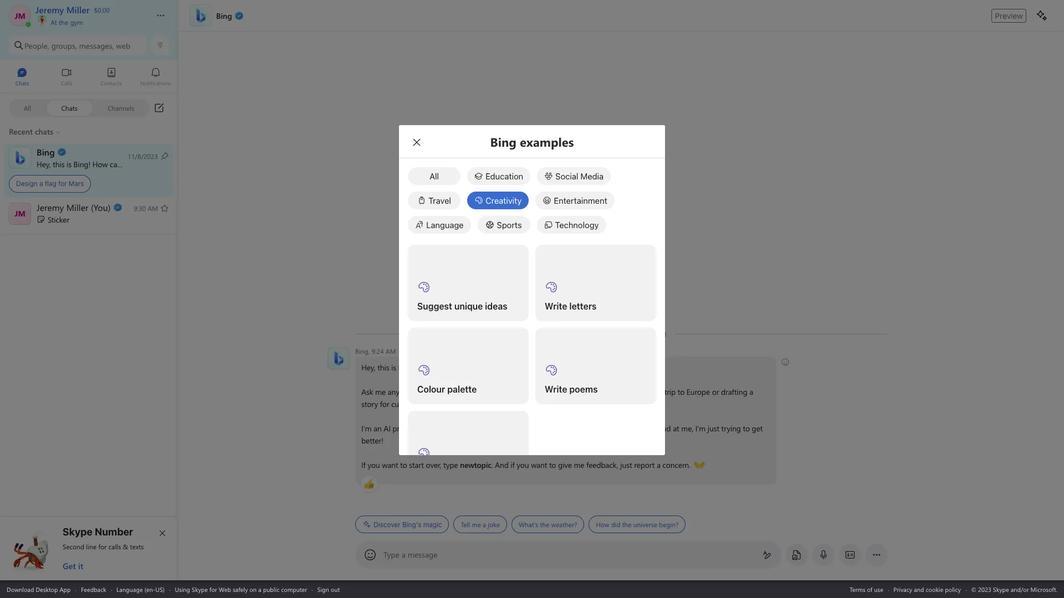 Task type: locate. For each thing, give the bounding box(es) containing it.
web
[[219, 586, 231, 594]]

people, groups, messages, web button
[[9, 35, 147, 55]]

terms
[[850, 586, 866, 594]]

0 horizontal spatial !
[[88, 159, 90, 169]]

a left joke
[[483, 520, 486, 529]]

can
[[110, 159, 121, 169], [435, 362, 447, 373]]

0 horizontal spatial hey,
[[37, 159, 51, 169]]

hey, down bing,
[[361, 362, 376, 373]]

2 get from the left
[[752, 423, 763, 434]]

how up 'sticker' button
[[92, 159, 108, 169]]

hey, for hey, this is bing ! how can i help you today? (smileeyes)
[[361, 362, 376, 373]]

1 horizontal spatial just
[[708, 423, 719, 434]]

language for language (en-us)
[[116, 586, 143, 594]]

just inside ask me any type of question, like finding vegan restaurants in cambridge, itinerary for your trip to europe or drafting a story for curious kids. in groups, remember to mention me with @bing. i'm an ai preview, so i'm still learning. sometimes i might say something weird. don't get mad at me, i'm just trying to get better! if you want to start over, type
[[708, 423, 719, 434]]

! inside the hey, this is bing ! how can i help you today? (smileeyes)
[[414, 362, 416, 373]]

discover
[[374, 521, 401, 529]]

feedback,
[[586, 460, 618, 471]]

is for hey, this is bing ! how can i help you today? (smileeyes)
[[391, 362, 396, 373]]

out
[[331, 586, 340, 594]]

how up colour
[[418, 362, 433, 373]]

technology
[[555, 220, 599, 230]]

design a flag for mars
[[16, 180, 84, 188]]

1 horizontal spatial skype
[[192, 586, 208, 594]]

at the gym
[[49, 18, 83, 27]]

0 horizontal spatial skype
[[63, 527, 92, 538]]

1 horizontal spatial !
[[414, 362, 416, 373]]

can for hey, this is bing ! how can i help you today?
[[110, 159, 121, 169]]

want inside ask me any type of question, like finding vegan restaurants in cambridge, itinerary for your trip to europe or drafting a story for curious kids. in groups, remember to mention me with @bing. i'm an ai preview, so i'm still learning. sometimes i might say something weird. don't get mad at me, i'm just trying to get better! if you want to start over, type
[[382, 460, 398, 471]]

0 horizontal spatial get
[[643, 423, 654, 434]]

write left letters
[[545, 302, 567, 311]]

1 vertical spatial write
[[545, 385, 567, 395]]

2 vertical spatial how
[[596, 520, 609, 529]]

people,
[[24, 40, 49, 51]]

2 write from the top
[[545, 385, 567, 395]]

0 horizontal spatial help
[[127, 159, 142, 169]]

to down vegan
[[506, 399, 513, 410]]

i'm right so
[[431, 423, 441, 434]]

app
[[60, 586, 71, 594]]

skype right using
[[192, 586, 208, 594]]

skype
[[63, 527, 92, 538], [192, 586, 208, 594]]

2 horizontal spatial i
[[526, 423, 528, 434]]

groups, down at the gym
[[51, 40, 77, 51]]

Type a message text field
[[384, 550, 754, 561]]

get left mad
[[643, 423, 654, 434]]

can inside the hey, this is bing ! how can i help you today? (smileeyes)
[[435, 362, 447, 373]]

how did the universe begin?
[[596, 520, 679, 529]]

the inside "button"
[[540, 520, 549, 529]]

language left (en-
[[116, 586, 143, 594]]

all up 'travel' at top
[[430, 171, 439, 181]]

help
[[127, 159, 142, 169], [453, 362, 467, 373]]

language (en-us) link
[[116, 586, 165, 594]]

can for hey, this is bing ! how can i help you today? (smileeyes)
[[435, 362, 447, 373]]

0 horizontal spatial groups,
[[51, 40, 77, 51]]

0 vertical spatial language
[[426, 220, 464, 230]]

universe
[[633, 520, 657, 529]]

i'm
[[361, 423, 372, 434], [431, 423, 441, 434], [695, 423, 706, 434]]

1 get from the left
[[643, 423, 654, 434]]

1 vertical spatial !
[[414, 362, 416, 373]]

sign out
[[317, 586, 340, 594]]

the for at
[[59, 18, 68, 27]]

cambridge,
[[566, 387, 605, 397]]

how
[[92, 159, 108, 169], [418, 362, 433, 373], [596, 520, 609, 529]]

0 vertical spatial help
[[127, 159, 142, 169]]

write
[[545, 302, 567, 311], [545, 385, 567, 395]]

1 vertical spatial today?
[[484, 362, 506, 373]]

hey, inside the hey, this is bing ! how can i help you today? (smileeyes)
[[361, 362, 376, 373]]

0 horizontal spatial is
[[67, 159, 71, 169]]

chats
[[61, 103, 78, 112]]

a
[[39, 180, 43, 188], [749, 387, 753, 397], [657, 460, 661, 471], [483, 520, 486, 529], [402, 550, 406, 560], [258, 586, 261, 594]]

0 vertical spatial skype
[[63, 527, 92, 538]]

1 horizontal spatial bing
[[398, 362, 414, 373]]

for left your
[[636, 387, 645, 397]]

get
[[643, 423, 654, 434], [752, 423, 763, 434]]

0 horizontal spatial i'm
[[361, 423, 372, 434]]

help for hey, this is bing ! how can i help you today? (smileeyes)
[[453, 362, 467, 373]]

type right over, at the bottom left
[[443, 460, 458, 471]]

0 vertical spatial of
[[418, 387, 425, 397]]

1 i'm from the left
[[361, 423, 372, 434]]

write letters
[[545, 302, 597, 311]]

0 vertical spatial just
[[708, 423, 719, 434]]

give
[[558, 460, 572, 471]]

0 horizontal spatial today?
[[158, 159, 180, 169]]

social
[[556, 171, 578, 181]]

0 vertical spatial can
[[110, 159, 121, 169]]

want
[[382, 460, 398, 471], [531, 460, 547, 471]]

is down the am
[[391, 362, 396, 373]]

9:24
[[372, 347, 384, 356]]

a inside ask me any type of question, like finding vegan restaurants in cambridge, itinerary for your trip to europe or drafting a story for curious kids. in groups, remember to mention me with @bing. i'm an ai preview, so i'm still learning. sometimes i might say something weird. don't get mad at me, i'm just trying to get better! if you want to start over, type
[[749, 387, 753, 397]]

a right on
[[258, 586, 261, 594]]

today?
[[158, 159, 180, 169], [484, 362, 506, 373]]

1 horizontal spatial get
[[752, 423, 763, 434]]

1 vertical spatial can
[[435, 362, 447, 373]]

bing up any
[[398, 362, 414, 373]]

1 horizontal spatial is
[[391, 362, 396, 373]]

today? for hey, this is bing ! how can i help you today? (smileeyes)
[[484, 362, 506, 373]]

the
[[59, 18, 68, 27], [540, 520, 549, 529], [622, 520, 632, 529]]

for
[[58, 180, 67, 188], [636, 387, 645, 397], [380, 399, 389, 410], [98, 543, 107, 551], [209, 586, 217, 594]]

0 horizontal spatial type
[[402, 387, 416, 397]]

groups, down like
[[442, 399, 467, 410]]

learning.
[[456, 423, 485, 434]]

0 vertical spatial !
[[88, 159, 90, 169]]

hey,
[[37, 159, 51, 169], [361, 362, 376, 373]]

0 horizontal spatial this
[[53, 159, 65, 169]]

what's
[[519, 520, 538, 529]]

a right the type
[[402, 550, 406, 560]]

bing up mars
[[74, 159, 88, 169]]

policy
[[945, 586, 961, 594]]

joke
[[488, 520, 500, 529]]

0 horizontal spatial want
[[382, 460, 398, 471]]

kids.
[[417, 399, 432, 410]]

0 vertical spatial all
[[24, 103, 31, 112]]

0 horizontal spatial how
[[92, 159, 108, 169]]

how inside the hey, this is bing ! how can i help you today? (smileeyes)
[[418, 362, 433, 373]]

1 horizontal spatial i
[[449, 362, 451, 373]]

1 horizontal spatial of
[[867, 586, 873, 594]]

1 horizontal spatial hey,
[[361, 362, 376, 373]]

i inside the hey, this is bing ! how can i help you today? (smileeyes)
[[449, 362, 451, 373]]

creativity
[[486, 196, 522, 206]]

0 horizontal spatial language
[[116, 586, 143, 594]]

0 vertical spatial write
[[545, 302, 567, 311]]

people, groups, messages, web
[[24, 40, 130, 51]]

groups, inside button
[[51, 40, 77, 51]]

0 vertical spatial is
[[67, 159, 71, 169]]

1 vertical spatial help
[[453, 362, 467, 373]]

newtopic
[[460, 460, 491, 471]]

1 horizontal spatial want
[[531, 460, 547, 471]]

is up mars
[[67, 159, 71, 169]]

1 horizontal spatial can
[[435, 362, 447, 373]]

1 vertical spatial just
[[620, 460, 632, 471]]

start
[[409, 460, 424, 471]]

the for what's
[[540, 520, 549, 529]]

write for write letters
[[545, 302, 567, 311]]

write up the with
[[545, 385, 567, 395]]

1 horizontal spatial language
[[426, 220, 464, 230]]

travel
[[428, 196, 451, 206]]

me left any
[[375, 387, 386, 397]]

of left use
[[867, 586, 873, 594]]

just left report at the right bottom of page
[[620, 460, 632, 471]]

this inside the hey, this is bing ! how can i help you today? (smileeyes)
[[378, 362, 389, 373]]

write poems
[[545, 385, 598, 395]]

0 vertical spatial i
[[123, 159, 125, 169]]

1 vertical spatial is
[[391, 362, 396, 373]]

ask me any type of question, like finding vegan restaurants in cambridge, itinerary for your trip to europe or drafting a story for curious kids. in groups, remember to mention me with @bing. i'm an ai preview, so i'm still learning. sometimes i might say something weird. don't get mad at me, i'm just trying to get better! if you want to start over, type
[[361, 387, 765, 471]]

1 horizontal spatial how
[[418, 362, 433, 373]]

help inside the hey, this is bing ! how can i help you today? (smileeyes)
[[453, 362, 467, 373]]

1 vertical spatial bing
[[398, 362, 414, 373]]

weird.
[[602, 423, 621, 434]]

is inside the hey, this is bing ! how can i help you today? (smileeyes)
[[391, 362, 396, 373]]

of up kids.
[[418, 387, 425, 397]]

me right tell
[[472, 520, 481, 529]]

0 vertical spatial groups,
[[51, 40, 77, 51]]

you
[[144, 159, 156, 169], [469, 362, 482, 373], [368, 460, 380, 471], [517, 460, 529, 471]]

!
[[88, 159, 90, 169], [414, 362, 416, 373]]

using skype for web safely on a public computer link
[[175, 586, 307, 594]]

1 vertical spatial hey,
[[361, 362, 376, 373]]

how left did
[[596, 520, 609, 529]]

want left the give
[[531, 460, 547, 471]]

2 horizontal spatial the
[[622, 520, 632, 529]]

1 vertical spatial this
[[378, 362, 389, 373]]

the right what's
[[540, 520, 549, 529]]

language down 'travel' at top
[[426, 220, 464, 230]]

flag
[[45, 180, 56, 188]]

tab list
[[0, 63, 178, 93]]

over,
[[426, 460, 441, 471]]

1 horizontal spatial groups,
[[442, 399, 467, 410]]

(openhands)
[[694, 459, 735, 470]]

1 vertical spatial i
[[449, 362, 451, 373]]

sticker
[[48, 214, 69, 225]]

the right did
[[622, 520, 632, 529]]

to left the give
[[549, 460, 556, 471]]

0 vertical spatial hey,
[[37, 159, 51, 169]]

0 horizontal spatial just
[[620, 460, 632, 471]]

0 vertical spatial bing
[[74, 159, 88, 169]]

&
[[123, 543, 128, 551]]

1 write from the top
[[545, 302, 567, 311]]

1 horizontal spatial help
[[453, 362, 467, 373]]

1 horizontal spatial type
[[443, 460, 458, 471]]

! for hey, this is bing ! how can i help you today? (smileeyes)
[[414, 362, 416, 373]]

calls
[[109, 543, 121, 551]]

0 horizontal spatial i
[[123, 159, 125, 169]]

today? inside the hey, this is bing ! how can i help you today? (smileeyes)
[[484, 362, 506, 373]]

hey, for hey, this is bing ! how can i help you today?
[[37, 159, 51, 169]]

this up the flag
[[53, 159, 65, 169]]

bing inside the hey, this is bing ! how can i help you today? (smileeyes)
[[398, 362, 414, 373]]

3 i'm from the left
[[695, 423, 706, 434]]

0 horizontal spatial the
[[59, 18, 68, 27]]

in
[[558, 387, 564, 397]]

texts
[[130, 543, 144, 551]]

sometimes
[[487, 423, 524, 434]]

unique
[[454, 302, 483, 311]]

you inside the hey, this is bing ! how can i help you today? (smileeyes)
[[469, 362, 482, 373]]

language for language
[[426, 220, 464, 230]]

weather?
[[551, 520, 577, 529]]

restaurants
[[520, 387, 556, 397]]

2 vertical spatial i
[[526, 423, 528, 434]]

1 horizontal spatial the
[[540, 520, 549, 529]]

a right drafting in the bottom right of the page
[[749, 387, 753, 397]]

use
[[874, 586, 883, 594]]

public
[[263, 586, 279, 594]]

write for write poems
[[545, 385, 567, 395]]

the right at
[[59, 18, 68, 27]]

1 vertical spatial all
[[430, 171, 439, 181]]

what's the weather? button
[[512, 516, 584, 534]]

1 vertical spatial groups,
[[442, 399, 467, 410]]

for right line at left bottom
[[98, 543, 107, 551]]

for right "story"
[[380, 399, 389, 410]]

the inside "button"
[[59, 18, 68, 27]]

1 vertical spatial type
[[443, 460, 458, 471]]

0 horizontal spatial can
[[110, 159, 121, 169]]

me right the give
[[574, 460, 584, 471]]

social media
[[556, 171, 604, 181]]

0 vertical spatial today?
[[158, 159, 180, 169]]

1 horizontal spatial today?
[[484, 362, 506, 373]]

remember
[[469, 399, 504, 410]]

1 want from the left
[[382, 460, 398, 471]]

help for hey, this is bing ! how can i help you today?
[[127, 159, 142, 169]]

i'm right me,
[[695, 423, 706, 434]]

1 horizontal spatial i'm
[[431, 423, 441, 434]]

1 horizontal spatial this
[[378, 362, 389, 373]]

say
[[551, 423, 562, 434]]

get right trying
[[752, 423, 763, 434]]

hey, up design a flag for mars
[[37, 159, 51, 169]]

i for hey, this is bing ! how can i help you today?
[[123, 159, 125, 169]]

and
[[914, 586, 924, 594]]

0 horizontal spatial all
[[24, 103, 31, 112]]

2 horizontal spatial i'm
[[695, 423, 706, 434]]

all left chats
[[24, 103, 31, 112]]

for right the flag
[[58, 180, 67, 188]]

is
[[67, 159, 71, 169], [391, 362, 396, 373]]

just left trying
[[708, 423, 719, 434]]

want left start
[[382, 460, 398, 471]]

2 i'm from the left
[[431, 423, 441, 434]]

0 vertical spatial this
[[53, 159, 65, 169]]

2 horizontal spatial how
[[596, 520, 609, 529]]

0 vertical spatial how
[[92, 159, 108, 169]]

@bing.
[[573, 399, 597, 410]]

0 horizontal spatial of
[[418, 387, 425, 397]]

for left web
[[209, 586, 217, 594]]

0 horizontal spatial bing
[[74, 159, 88, 169]]

i'm left an
[[361, 423, 372, 434]]

type up curious
[[402, 387, 416, 397]]

1 vertical spatial language
[[116, 586, 143, 594]]

1 vertical spatial how
[[418, 362, 433, 373]]

this down the 9:24
[[378, 362, 389, 373]]

feedback link
[[81, 586, 106, 594]]

skype up 'second'
[[63, 527, 92, 538]]

skype number element
[[9, 527, 169, 572]]



Task type: vqa. For each thing, say whether or not it's contained in the screenshot.
applications at the left of page
no



Task type: describe. For each thing, give the bounding box(es) containing it.
if
[[361, 460, 366, 471]]

tell me a joke button
[[454, 516, 507, 534]]

am
[[386, 347, 396, 356]]

bing, 9:24 am
[[355, 347, 396, 356]]

colour
[[417, 385, 445, 395]]

how inside button
[[596, 520, 609, 529]]

palette
[[447, 385, 477, 395]]

sign out link
[[317, 586, 340, 594]]

to left start
[[400, 460, 407, 471]]

hey, this is bing ! how can i help you today? (smileeyes)
[[361, 362, 545, 373]]

me inside button
[[472, 520, 481, 529]]

sticker button
[[0, 198, 178, 231]]

drafting
[[721, 387, 747, 397]]

any
[[388, 387, 400, 397]]

0 vertical spatial type
[[402, 387, 416, 397]]

2 want from the left
[[531, 460, 547, 471]]

type a message
[[384, 550, 438, 560]]

how for hey, this is bing ! how can i help you today?
[[92, 159, 108, 169]]

line
[[86, 543, 97, 551]]

did
[[611, 520, 620, 529]]

suggest unique ideas
[[417, 302, 508, 311]]

at
[[51, 18, 57, 27]]

vegan
[[498, 387, 518, 397]]

report
[[634, 460, 655, 471]]

for inside skype number element
[[98, 543, 107, 551]]

itinerary
[[607, 387, 634, 397]]

privacy and cookie policy
[[894, 586, 961, 594]]

this for hey, this is bing ! how can i help you today? (smileeyes)
[[378, 362, 389, 373]]

and
[[495, 460, 509, 471]]

sign
[[317, 586, 329, 594]]

ask
[[361, 387, 373, 397]]

i inside ask me any type of question, like finding vegan restaurants in cambridge, itinerary for your trip to europe or drafting a story for curious kids. in groups, remember to mention me with @bing. i'm an ai preview, so i'm still learning. sometimes i might say something weird. don't get mad at me, i'm just trying to get better! if you want to start over, type
[[526, 423, 528, 434]]

how did the universe begin? button
[[589, 516, 686, 534]]

privacy
[[894, 586, 912, 594]]

sports
[[497, 220, 522, 230]]

mars
[[69, 180, 84, 188]]

so
[[422, 423, 429, 434]]

skype inside skype number element
[[63, 527, 92, 538]]

me,
[[681, 423, 693, 434]]

preview,
[[393, 423, 420, 434]]

get it
[[63, 561, 83, 572]]

terms of use link
[[850, 586, 883, 594]]

second
[[63, 543, 84, 551]]

.
[[491, 460, 493, 471]]

an
[[374, 423, 382, 434]]

suggest
[[417, 302, 452, 311]]

this for hey, this is bing ! how can i help you today?
[[53, 159, 65, 169]]

newtopic . and if you want to give me feedback, just report a concern.
[[460, 460, 693, 471]]

a left the flag
[[39, 180, 43, 188]]

trip
[[664, 387, 676, 397]]

tell me a joke
[[461, 520, 500, 529]]

language (en-us)
[[116, 586, 165, 594]]

if
[[511, 460, 515, 471]]

a inside tell me a joke button
[[483, 520, 486, 529]]

! for hey, this is bing ! how can i help you today?
[[88, 159, 90, 169]]

terms of use
[[850, 586, 883, 594]]

what's the weather?
[[519, 520, 577, 529]]

you inside ask me any type of question, like finding vegan restaurants in cambridge, itinerary for your trip to europe or drafting a story for curious kids. in groups, remember to mention me with @bing. i'm an ai preview, so i'm still learning. sometimes i might say something weird. don't get mad at me, i'm just trying to get better! if you want to start over, type
[[368, 460, 380, 471]]

education
[[486, 171, 523, 181]]

something
[[564, 423, 600, 434]]

1 vertical spatial of
[[867, 586, 873, 594]]

bing for hey, this is bing ! how can i help you today?
[[74, 159, 88, 169]]

using skype for web safely on a public computer
[[175, 586, 307, 594]]

1 horizontal spatial all
[[430, 171, 439, 181]]

trying
[[721, 423, 741, 434]]

hey, this is bing ! how can i help you today?
[[37, 159, 182, 169]]

using
[[175, 586, 190, 594]]

concern.
[[663, 460, 691, 471]]

on
[[250, 586, 257, 594]]

bing for hey, this is bing ! how can i help you today? (smileeyes)
[[398, 362, 414, 373]]

gym
[[70, 18, 83, 27]]

of inside ask me any type of question, like finding vegan restaurants in cambridge, itinerary for your trip to europe or drafting a story for curious kids. in groups, remember to mention me with @bing. i'm an ai preview, so i'm still learning. sometimes i might say something weird. don't get mad at me, i'm just trying to get better! if you want to start over, type
[[418, 387, 425, 397]]

mention
[[515, 399, 542, 410]]

how for hey, this is bing ! how can i help you today? (smileeyes)
[[418, 362, 433, 373]]

magic
[[423, 521, 442, 529]]

to right trying
[[743, 423, 750, 434]]

still
[[443, 423, 454, 434]]

i for hey, this is bing ! how can i help you today? (smileeyes)
[[449, 362, 451, 373]]

1 vertical spatial skype
[[192, 586, 208, 594]]

preview
[[995, 11, 1023, 20]]

me left the with
[[545, 399, 555, 410]]

the inside button
[[622, 520, 632, 529]]

entertainment
[[554, 196, 607, 206]]

with
[[557, 399, 571, 410]]

bing's
[[402, 521, 421, 529]]

desktop
[[36, 586, 58, 594]]

at
[[673, 423, 679, 434]]

(smileeyes)
[[509, 362, 545, 372]]

today? for hey, this is bing ! how can i help you today?
[[158, 159, 180, 169]]

groups, inside ask me any type of question, like finding vegan restaurants in cambridge, itinerary for your trip to europe or drafting a story for curious kids. in groups, remember to mention me with @bing. i'm an ai preview, so i'm still learning. sometimes i might say something weird. don't get mad at me, i'm just trying to get better! if you want to start over, type
[[442, 399, 467, 410]]

download desktop app link
[[7, 586, 71, 594]]

don't
[[623, 423, 641, 434]]

to right trip
[[678, 387, 685, 397]]

web
[[116, 40, 130, 51]]

media
[[581, 171, 604, 181]]

computer
[[281, 586, 307, 594]]

(en-
[[144, 586, 155, 594]]

is for hey, this is bing ! how can i help you today?
[[67, 159, 71, 169]]

download desktop app
[[7, 586, 71, 594]]

mad
[[656, 423, 671, 434]]

messages,
[[79, 40, 114, 51]]

ai
[[384, 423, 391, 434]]

a right report at the right bottom of page
[[657, 460, 661, 471]]

channels
[[108, 103, 134, 112]]



